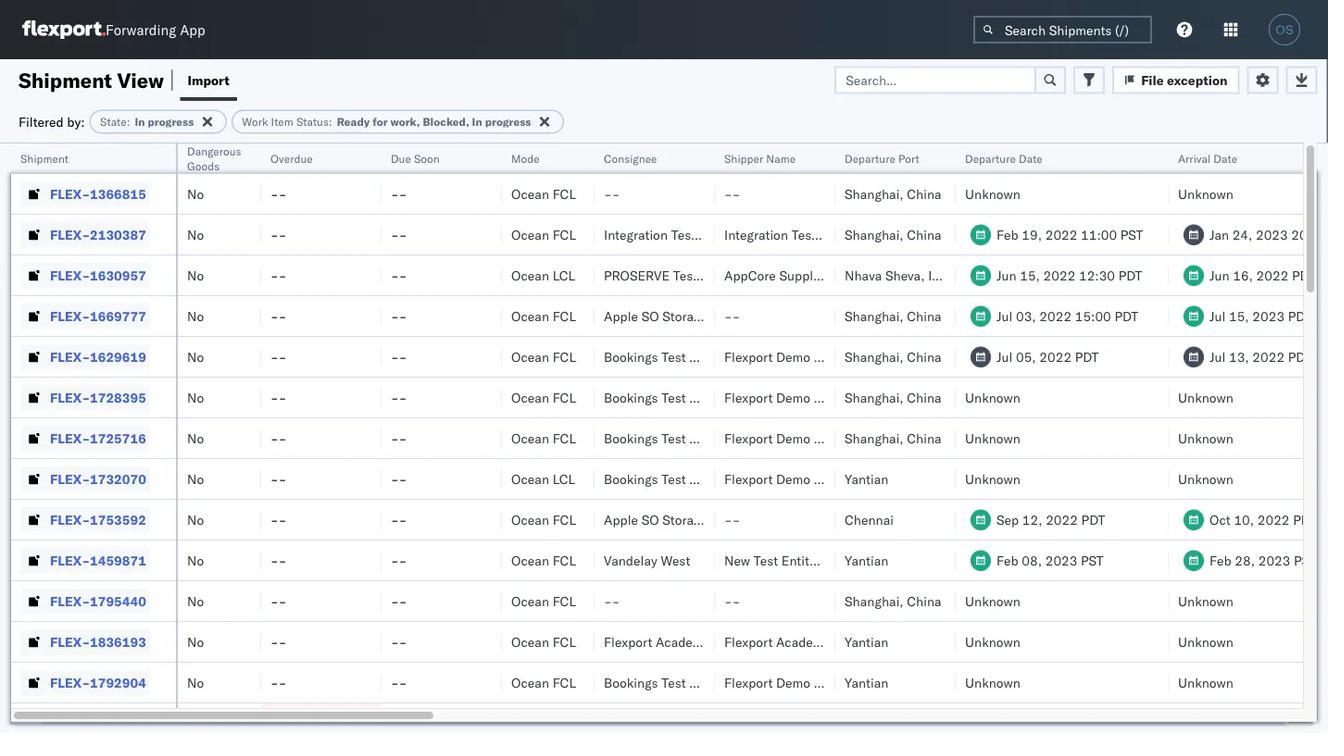 Task type: describe. For each thing, give the bounding box(es) containing it.
due
[[391, 151, 411, 165]]

shipper name
[[725, 151, 796, 165]]

bookings test consignee for flex-1629619
[[604, 349, 752, 365]]

work
[[242, 115, 268, 129]]

pdt right 12:30 on the right top of the page
[[1119, 267, 1143, 284]]

flex-1836193
[[50, 634, 146, 650]]

due soon
[[391, 151, 440, 165]]

ocean fcl for flex-1629619
[[511, 349, 576, 365]]

forwarding app
[[106, 21, 205, 38]]

bookings test consignee for flex-1725716
[[604, 430, 752, 447]]

china for flex-1795440
[[907, 593, 942, 610]]

bookings for flex-1725716
[[604, 430, 658, 447]]

2022 for 12,
[[1046, 512, 1078, 528]]

port
[[899, 151, 920, 165]]

mode button
[[502, 147, 576, 166]]

flex-1630957 button
[[20, 263, 150, 289]]

sep 12, 2022 pdt
[[997, 512, 1106, 528]]

ready
[[337, 115, 370, 129]]

flexport demo shipper co. for 1732070
[[725, 471, 881, 487]]

item
[[271, 115, 294, 129]]

1459871
[[90, 553, 146, 569]]

pdt right 15:00 on the top right of page
[[1115, 308, 1139, 324]]

pdt for jul 15, 2023 pdt
[[1289, 308, 1312, 324]]

date for departure date
[[1019, 151, 1043, 165]]

13,
[[1230, 349, 1250, 365]]

flex-1629619
[[50, 349, 146, 365]]

19,
[[1022, 227, 1042, 243]]

flex- for 1795440
[[50, 593, 90, 610]]

jul for jul 13, 2022 pdt
[[1210, 349, 1226, 365]]

co. for 1725716
[[863, 430, 881, 447]]

flexport for 1725716
[[725, 430, 773, 447]]

1 progress from the left
[[148, 115, 194, 129]]

2022 for 15,
[[1044, 267, 1076, 284]]

shipper name button
[[715, 147, 817, 166]]

ltd.
[[869, 634, 892, 650]]

china for flex-2130387
[[907, 227, 942, 243]]

lcl for proserve
[[553, 267, 576, 284]]

shipper for flex-1732070
[[814, 471, 860, 487]]

feb 08, 2023 pst
[[997, 553, 1104, 569]]

feb 19, 2022 11:00 pst
[[997, 227, 1144, 243]]

1725716
[[90, 430, 146, 447]]

departure for departure date
[[966, 151, 1016, 165]]

no for flex-2130387
[[187, 227, 204, 243]]

15:00
[[1075, 308, 1112, 324]]

flexport academy (sz) ltd.
[[725, 634, 892, 650]]

no for flex-1459871
[[187, 553, 204, 569]]

ocean for 1792904
[[511, 675, 549, 691]]

ocean for 1836193
[[511, 634, 549, 650]]

for
[[373, 115, 388, 129]]

flexport academy (us) inc.
[[604, 634, 772, 650]]

28,
[[1235, 553, 1256, 569]]

so for shanghai, china
[[642, 308, 659, 324]]

new
[[725, 553, 751, 569]]

(do for shanghai, china
[[711, 308, 738, 324]]

2022 for 05,
[[1040, 349, 1072, 365]]

jul for jul 05, 2022 pdt
[[997, 349, 1013, 365]]

flex-1669777
[[50, 308, 146, 324]]

2022 for 03,
[[1040, 308, 1072, 324]]

ocean for 1732070
[[511, 471, 549, 487]]

arrival
[[1179, 151, 1211, 165]]

shipment for shipment
[[20, 151, 69, 165]]

china for flex-1629619
[[907, 349, 942, 365]]

pst for feb 28, 2023 pst
[[1295, 553, 1317, 569]]

test for flex-1792904
[[662, 675, 686, 691]]

flex-2130387
[[50, 227, 146, 243]]

jun for jun 16, 2022 pdt
[[1210, 267, 1230, 284]]

status
[[296, 115, 329, 129]]

jul 13, 2022 pdt
[[1210, 349, 1312, 365]]

shanghai, china for flex-1725716
[[845, 430, 942, 447]]

fcl for flex-1725716
[[553, 430, 576, 447]]

ocean for 1669777
[[511, 308, 549, 324]]

15, for jul
[[1230, 308, 1250, 324]]

1669777
[[90, 308, 146, 324]]

resize handle column header for departure port
[[934, 144, 956, 734]]

resize handle column header for departure date
[[1147, 144, 1169, 734]]

ocean fcl for flex-1795440
[[511, 593, 576, 610]]

1836193
[[90, 634, 146, 650]]

flexport for 1836193
[[725, 634, 773, 650]]

flex- for 1732070
[[50, 471, 90, 487]]

consignee for flex-1725716
[[690, 430, 752, 447]]

flex-1836193 button
[[20, 630, 150, 656]]

shanghai, china for flex-1728395
[[845, 390, 942, 406]]

consignee button
[[595, 147, 697, 166]]

view
[[117, 67, 164, 93]]

proserve test account
[[604, 267, 750, 284]]

flex-1630957
[[50, 267, 146, 284]]

dangerous goods button
[[178, 140, 254, 173]]

bookings for flex-1728395
[[604, 390, 658, 406]]

ocean for 1725716
[[511, 430, 549, 447]]

flex- for 1630957
[[50, 267, 90, 284]]

4 resize handle column header from the left
[[480, 144, 502, 734]]

flex-1728395 button
[[20, 385, 150, 411]]

shanghai, china for flex-1366815
[[845, 186, 942, 202]]

shanghai, china for flex-1629619
[[845, 349, 942, 365]]

flex-1725716
[[50, 430, 146, 447]]

feb 28, 2023 pst
[[1210, 553, 1317, 569]]

ocean lcl for bookings test consignee
[[511, 471, 576, 487]]

flexport. image
[[22, 20, 106, 39]]

1732070
[[90, 471, 146, 487]]

11:00
[[1081, 227, 1118, 243]]

bookings test consignee for flex-1792904
[[604, 675, 752, 691]]

appcore supply ltd
[[725, 267, 842, 284]]

24,
[[1233, 227, 1253, 243]]

flexport for 1792904
[[725, 675, 773, 691]]

nhava sheva, india
[[845, 267, 958, 284]]

dangerous
[[187, 144, 241, 158]]

1753592
[[90, 512, 146, 528]]

05,
[[1016, 349, 1037, 365]]

no for flex-1366815
[[187, 186, 204, 202]]

flex-1795440
[[50, 593, 146, 610]]

work,
[[391, 115, 420, 129]]

jun 15, 2022 12:30 pdt
[[997, 267, 1143, 284]]

arrival date
[[1179, 151, 1238, 165]]

flex- for 1725716
[[50, 430, 90, 447]]

(sz)
[[834, 634, 865, 650]]

2 : from the left
[[329, 115, 332, 129]]

apple so storage (do not use) for chennai
[[604, 512, 804, 528]]

filtered by:
[[19, 114, 85, 130]]

departure port button
[[836, 147, 938, 166]]

1795440
[[90, 593, 146, 610]]

flex-1792904 button
[[20, 670, 150, 696]]

shipper for flex-1792904
[[814, 675, 860, 691]]

1728395
[[90, 390, 146, 406]]

mode
[[511, 151, 540, 165]]

shanghai, for flex-1795440
[[845, 593, 904, 610]]

feb for feb 19, 2022 11:00 pst
[[997, 227, 1019, 243]]

flex-1366815 button
[[20, 181, 150, 207]]

exception
[[1168, 72, 1228, 88]]

flexport demo shipper co. for 1629619
[[725, 349, 881, 365]]

not for chennai
[[741, 512, 767, 528]]

test for flex-1725716
[[662, 430, 686, 447]]

bookings test consignee for flex-1728395
[[604, 390, 752, 406]]

departure date button
[[956, 147, 1151, 166]]

ocean fcl for flex-1459871
[[511, 553, 576, 569]]

12,
[[1023, 512, 1043, 528]]

1630957
[[90, 267, 146, 284]]

no for flex-1792904
[[187, 675, 204, 691]]

2023 for 08,
[[1046, 553, 1078, 569]]

state : in progress
[[100, 115, 194, 129]]

departure port
[[845, 151, 920, 165]]

shipper for flex-1728395
[[814, 390, 860, 406]]

flex- for 1753592
[[50, 512, 90, 528]]

fcl for flex-1753592
[[553, 512, 576, 528]]

resize handle column header for shipper name
[[814, 144, 836, 734]]

2023 for 28,
[[1259, 553, 1291, 569]]

ltd
[[823, 267, 842, 284]]

demo for 1728395
[[776, 390, 811, 406]]

ocean fcl for flex-1728395
[[511, 390, 576, 406]]



Task type: vqa. For each thing, say whether or not it's contained in the screenshot.
rightmost Carrier
no



Task type: locate. For each thing, give the bounding box(es) containing it.
storage up west
[[663, 512, 708, 528]]

bookings for flex-1629619
[[604, 349, 658, 365]]

7 shanghai, from the top
[[845, 593, 904, 610]]

departure inside departure date button
[[966, 151, 1016, 165]]

shipper inside button
[[725, 151, 764, 165]]

1 : from the left
[[127, 115, 130, 129]]

jul for jul 03, 2022 15:00 pdt
[[997, 308, 1013, 324]]

08,
[[1022, 553, 1042, 569]]

0 vertical spatial apple so storage (do not use)
[[604, 308, 804, 324]]

test
[[673, 267, 698, 284], [662, 349, 686, 365], [662, 390, 686, 406], [662, 430, 686, 447], [662, 471, 686, 487], [754, 553, 779, 569], [662, 675, 686, 691]]

flex- down flex-1630957 button
[[50, 308, 90, 324]]

flexport for 1732070
[[725, 471, 773, 487]]

6 shanghai, from the top
[[845, 430, 904, 447]]

4 ocean from the top
[[511, 308, 549, 324]]

11 flex- from the top
[[50, 593, 90, 610]]

3 china from the top
[[907, 308, 942, 324]]

2022 left 12:30 on the right top of the page
[[1044, 267, 1076, 284]]

: down view
[[127, 115, 130, 129]]

feb left 08,
[[997, 553, 1019, 569]]

-
[[271, 186, 279, 202], [279, 186, 287, 202], [391, 186, 399, 202], [399, 186, 407, 202], [604, 186, 612, 202], [612, 186, 620, 202], [725, 186, 733, 202], [733, 186, 741, 202], [271, 227, 279, 243], [279, 227, 287, 243], [391, 227, 399, 243], [399, 227, 407, 243], [271, 267, 279, 284], [279, 267, 287, 284], [391, 267, 399, 284], [399, 267, 407, 284], [271, 308, 279, 324], [279, 308, 287, 324], [391, 308, 399, 324], [399, 308, 407, 324], [725, 308, 733, 324], [733, 308, 741, 324], [271, 349, 279, 365], [279, 349, 287, 365], [391, 349, 399, 365], [399, 349, 407, 365], [271, 390, 279, 406], [279, 390, 287, 406], [391, 390, 399, 406], [399, 390, 407, 406], [271, 430, 279, 447], [279, 430, 287, 447], [391, 430, 399, 447], [399, 430, 407, 447], [271, 471, 279, 487], [279, 471, 287, 487], [391, 471, 399, 487], [399, 471, 407, 487], [271, 512, 279, 528], [279, 512, 287, 528], [391, 512, 399, 528], [399, 512, 407, 528], [725, 512, 733, 528], [733, 512, 741, 528], [271, 553, 279, 569], [279, 553, 287, 569], [391, 553, 399, 569], [399, 553, 407, 569], [271, 593, 279, 610], [279, 593, 287, 610], [391, 593, 399, 610], [399, 593, 407, 610], [604, 593, 612, 610], [612, 593, 620, 610], [725, 593, 733, 610], [733, 593, 741, 610], [271, 634, 279, 650], [279, 634, 287, 650], [391, 634, 399, 650], [399, 634, 407, 650], [271, 675, 279, 691], [279, 675, 287, 691], [391, 675, 399, 691], [399, 675, 407, 691], [391, 716, 399, 732], [399, 716, 407, 732]]

demo
[[776, 349, 811, 365], [776, 390, 811, 406], [776, 430, 811, 447], [776, 471, 811, 487], [776, 675, 811, 691]]

no for flex-1753592
[[187, 512, 204, 528]]

flex-2130387 button
[[20, 222, 150, 248]]

1 vertical spatial 15,
[[1230, 308, 1250, 324]]

progress down view
[[148, 115, 194, 129]]

4 co. from the top
[[863, 471, 881, 487]]

5 co. from the top
[[863, 675, 881, 691]]

2
[[820, 553, 828, 569]]

1 bookings from the top
[[604, 349, 658, 365]]

flex- down flex-1725716 button
[[50, 471, 90, 487]]

2022 for 10,
[[1258, 512, 1290, 528]]

10,
[[1235, 512, 1255, 528]]

flex- for 1366815
[[50, 186, 90, 202]]

flexport for 1629619
[[725, 349, 773, 365]]

oct
[[1210, 512, 1231, 528]]

0 horizontal spatial pst
[[1081, 553, 1104, 569]]

6 fcl from the top
[[553, 430, 576, 447]]

1 in from the left
[[135, 115, 145, 129]]

0 horizontal spatial :
[[127, 115, 130, 129]]

ocean for 2130387
[[511, 227, 549, 243]]

soon
[[414, 151, 440, 165]]

jun up 03,
[[997, 267, 1017, 284]]

1 vertical spatial (do
[[711, 512, 738, 528]]

7 shanghai, china from the top
[[845, 593, 942, 610]]

apple for chennai
[[604, 512, 638, 528]]

9 fcl from the top
[[553, 593, 576, 610]]

pdt up feb 28, 2023 pst
[[1294, 512, 1318, 528]]

departure right port
[[966, 151, 1016, 165]]

storage for chennai
[[663, 512, 708, 528]]

15, down 19,
[[1020, 267, 1041, 284]]

3 flex- from the top
[[50, 267, 90, 284]]

1 bookings test consignee from the top
[[604, 349, 752, 365]]

pdt down 20:30
[[1293, 267, 1316, 284]]

departure date
[[966, 151, 1043, 165]]

jul left 13,
[[1210, 349, 1226, 365]]

shanghai, for flex-1725716
[[845, 430, 904, 447]]

china
[[907, 186, 942, 202], [907, 227, 942, 243], [907, 308, 942, 324], [907, 349, 942, 365], [907, 390, 942, 406], [907, 430, 942, 447], [907, 593, 942, 610]]

10 no from the top
[[187, 553, 204, 569]]

shanghai, china for flex-2130387
[[845, 227, 942, 243]]

pdt for sep 12, 2022 pdt
[[1082, 512, 1106, 528]]

5 shanghai, china from the top
[[845, 390, 942, 406]]

date inside arrival date button
[[1214, 151, 1238, 165]]

12 no from the top
[[187, 634, 204, 650]]

bookings for flex-1792904
[[604, 675, 658, 691]]

7 china from the top
[[907, 593, 942, 610]]

fcl for flex-1795440
[[553, 593, 576, 610]]

shipment view
[[19, 67, 164, 93]]

2022 right 19,
[[1046, 227, 1078, 243]]

1629619
[[90, 349, 146, 365]]

2023 right 08,
[[1046, 553, 1078, 569]]

0 vertical spatial 15,
[[1020, 267, 1041, 284]]

flexport demo shipper co. for 1792904
[[725, 675, 881, 691]]

0 vertical spatial lcl
[[553, 267, 576, 284]]

pst right the 11:00
[[1121, 227, 1144, 243]]

1 horizontal spatial departure
[[966, 151, 1016, 165]]

demo for 1629619
[[776, 349, 811, 365]]

1 vertical spatial not
[[741, 512, 767, 528]]

(us)
[[713, 634, 747, 650]]

in right blocked,
[[472, 115, 482, 129]]

1366815
[[90, 186, 146, 202]]

0 horizontal spatial academy
[[656, 634, 710, 650]]

2 demo from the top
[[776, 390, 811, 406]]

so up vandelay west
[[642, 512, 659, 528]]

2 apple from the top
[[604, 512, 638, 528]]

resize handle column header for mode
[[573, 144, 595, 734]]

2 bookings test consignee from the top
[[604, 390, 752, 406]]

jul
[[997, 308, 1013, 324], [1210, 308, 1226, 324], [997, 349, 1013, 365], [1210, 349, 1226, 365]]

: left ready
[[329, 115, 332, 129]]

shipment
[[19, 67, 112, 93], [20, 151, 69, 165]]

feb left 19,
[[997, 227, 1019, 243]]

shipment button
[[11, 147, 158, 166]]

no for flex-1728395
[[187, 390, 204, 406]]

academy for (us)
[[656, 634, 710, 650]]

jun
[[997, 267, 1017, 284], [1210, 267, 1230, 284]]

ocean for 1459871
[[511, 553, 549, 569]]

dangerous goods
[[187, 144, 241, 173]]

2 flex- from the top
[[50, 227, 90, 243]]

jul for jul 15, 2023 pdt
[[1210, 308, 1226, 324]]

account
[[701, 267, 750, 284]]

forwarding
[[106, 21, 176, 38]]

1 vertical spatial ocean lcl
[[511, 471, 576, 487]]

flex- inside button
[[50, 430, 90, 447]]

no for flex-1732070
[[187, 471, 204, 487]]

20:30
[[1292, 227, 1328, 243]]

ocean for 1630957
[[511, 267, 549, 284]]

03,
[[1016, 308, 1037, 324]]

1 demo from the top
[[776, 349, 811, 365]]

1 vertical spatial lcl
[[553, 471, 576, 487]]

vandelay west
[[604, 553, 691, 569]]

Search Shipments (/) text field
[[974, 16, 1153, 44]]

pst down 'sep 12, 2022 pdt'
[[1081, 553, 1104, 569]]

4 bookings test consignee from the top
[[604, 471, 752, 487]]

flex- inside button
[[50, 675, 90, 691]]

jul left the "05,"
[[997, 349, 1013, 365]]

fcl for flex-1629619
[[553, 349, 576, 365]]

date right arrival
[[1214, 151, 1238, 165]]

11 ocean from the top
[[511, 593, 549, 610]]

shipment for shipment view
[[19, 67, 112, 93]]

flex-1728395
[[50, 390, 146, 406]]

progress up mode
[[485, 115, 531, 129]]

new test entity 2
[[725, 553, 828, 569]]

5 flex- from the top
[[50, 349, 90, 365]]

8 fcl from the top
[[553, 553, 576, 569]]

pdt down 15:00 on the top right of page
[[1075, 349, 1099, 365]]

resize handle column header for shipment
[[154, 144, 176, 734]]

china for flex-1725716
[[907, 430, 942, 447]]

pdt up feb 08, 2023 pst
[[1082, 512, 1106, 528]]

2 lcl from the top
[[553, 471, 576, 487]]

consignee
[[604, 151, 657, 165], [690, 349, 752, 365], [690, 390, 752, 406], [690, 430, 752, 447], [690, 471, 752, 487], [690, 675, 752, 691]]

use) down the appcore supply ltd
[[770, 308, 804, 324]]

1 (do from the top
[[711, 308, 738, 324]]

2 date from the left
[[1214, 151, 1238, 165]]

flex-1753592 button
[[20, 507, 150, 533]]

2023 for 15,
[[1253, 308, 1285, 324]]

11 no from the top
[[187, 593, 204, 610]]

3 shanghai, china from the top
[[845, 308, 942, 324]]

apple
[[604, 308, 638, 324], [604, 512, 638, 528]]

china for flex-1366815
[[907, 186, 942, 202]]

import
[[188, 72, 230, 88]]

apple so storage (do not use) for shanghai, china
[[604, 308, 804, 324]]

2022 right the 10,
[[1258, 512, 1290, 528]]

2 so from the top
[[642, 512, 659, 528]]

resize handle column header
[[154, 144, 176, 734], [239, 144, 261, 734], [360, 144, 382, 734], [480, 144, 502, 734], [573, 144, 595, 734], [693, 144, 715, 734], [814, 144, 836, 734], [934, 144, 956, 734], [1147, 144, 1169, 734]]

1 horizontal spatial pst
[[1121, 227, 1144, 243]]

12 flex- from the top
[[50, 634, 90, 650]]

2 horizontal spatial pst
[[1295, 553, 1317, 569]]

1 ocean lcl from the top
[[511, 267, 576, 284]]

3 no from the top
[[187, 267, 204, 284]]

2 ocean from the top
[[511, 227, 549, 243]]

0 vertical spatial storage
[[663, 308, 708, 324]]

0 vertical spatial (do
[[711, 308, 738, 324]]

4 shanghai, from the top
[[845, 349, 904, 365]]

2022 right 03,
[[1040, 308, 1072, 324]]

2022 right the "05,"
[[1040, 349, 1072, 365]]

flex- down flex-1732070 button
[[50, 512, 90, 528]]

file
[[1142, 72, 1164, 88]]

jul left 03,
[[997, 308, 1013, 324]]

2 storage from the top
[[663, 512, 708, 528]]

1 horizontal spatial jun
[[1210, 267, 1230, 284]]

1 horizontal spatial progress
[[485, 115, 531, 129]]

7 ocean fcl from the top
[[511, 512, 576, 528]]

1 ocean fcl from the top
[[511, 186, 576, 202]]

7 no from the top
[[187, 430, 204, 447]]

1 vertical spatial so
[[642, 512, 659, 528]]

1 date from the left
[[1019, 151, 1043, 165]]

not down appcore on the right
[[741, 308, 767, 324]]

jul 03, 2022 15:00 pdt
[[997, 308, 1139, 324]]

2023 right 24,
[[1256, 227, 1289, 243]]

1 apple so storage (do not use) from the top
[[604, 308, 804, 324]]

flexport
[[725, 349, 773, 365], [725, 390, 773, 406], [725, 430, 773, 447], [725, 471, 773, 487], [604, 634, 653, 650], [725, 634, 773, 650], [725, 675, 773, 691]]

apple down proserve at top
[[604, 308, 638, 324]]

yantian
[[845, 471, 889, 487], [845, 553, 889, 569], [845, 634, 889, 650], [845, 675, 889, 691]]

os button
[[1264, 8, 1306, 51]]

Search... text field
[[835, 66, 1037, 94]]

date inside departure date button
[[1019, 151, 1043, 165]]

3 ocean fcl from the top
[[511, 308, 576, 324]]

5 no from the top
[[187, 349, 204, 365]]

2 no from the top
[[187, 227, 204, 243]]

jul 05, 2022 pdt
[[997, 349, 1099, 365]]

8 resize handle column header from the left
[[934, 144, 956, 734]]

ocean for 1629619
[[511, 349, 549, 365]]

ocean for 1366815
[[511, 186, 549, 202]]

4 demo from the top
[[776, 471, 811, 487]]

2 use) from the top
[[770, 512, 804, 528]]

2 departure from the left
[[966, 151, 1016, 165]]

0 vertical spatial use)
[[770, 308, 804, 324]]

consignee for flex-1728395
[[690, 390, 752, 406]]

apple so storage (do not use) up west
[[604, 512, 804, 528]]

1 use) from the top
[[770, 308, 804, 324]]

15, for jun
[[1020, 267, 1041, 284]]

2022 right 13,
[[1253, 349, 1285, 365]]

flex- down flex-1459871 button
[[50, 593, 90, 610]]

0 vertical spatial so
[[642, 308, 659, 324]]

pdt down jul 15, 2023 pdt
[[1289, 349, 1312, 365]]

ocean fcl for flex-1753592
[[511, 512, 576, 528]]

so for chennai
[[642, 512, 659, 528]]

ocean fcl for flex-1836193
[[511, 634, 576, 650]]

2 bookings from the top
[[604, 390, 658, 406]]

3 shanghai, from the top
[[845, 308, 904, 324]]

date up 19,
[[1019, 151, 1043, 165]]

ocean fcl for flex-2130387
[[511, 227, 576, 243]]

ocean for 1795440
[[511, 593, 549, 610]]

1 so from the top
[[642, 308, 659, 324]]

2023
[[1256, 227, 1289, 243], [1253, 308, 1285, 324], [1046, 553, 1078, 569], [1259, 553, 1291, 569]]

5 china from the top
[[907, 390, 942, 406]]

4 ocean fcl from the top
[[511, 349, 576, 365]]

bookings
[[604, 349, 658, 365], [604, 390, 658, 406], [604, 430, 658, 447], [604, 471, 658, 487], [604, 675, 658, 691]]

forwarding app link
[[22, 20, 205, 39]]

ocean lcl for proserve test account
[[511, 267, 576, 284]]

shipment up by:
[[19, 67, 112, 93]]

departure left port
[[845, 151, 896, 165]]

1792904
[[90, 675, 146, 691]]

2 co. from the top
[[863, 390, 881, 406]]

1 flex- from the top
[[50, 186, 90, 202]]

shanghai, for flex-1728395
[[845, 390, 904, 406]]

2022 for 19,
[[1046, 227, 1078, 243]]

0 vertical spatial shipment
[[19, 67, 112, 93]]

feb for feb 08, 2023 pst
[[997, 553, 1019, 569]]

apple up vandelay
[[604, 512, 638, 528]]

2022 right 12, at the bottom of page
[[1046, 512, 1078, 528]]

1 vertical spatial use)
[[770, 512, 804, 528]]

1 fcl from the top
[[553, 186, 576, 202]]

yantian for flex-1732070
[[845, 471, 889, 487]]

flex- down 'flex-1836193' button
[[50, 675, 90, 691]]

file exception button
[[1113, 66, 1240, 94], [1113, 66, 1240, 94]]

6 ocean fcl from the top
[[511, 430, 576, 447]]

2022 right 16,
[[1257, 267, 1289, 284]]

0 horizontal spatial progress
[[148, 115, 194, 129]]

app
[[180, 21, 205, 38]]

4 flexport demo shipper co. from the top
[[725, 471, 881, 487]]

1 horizontal spatial date
[[1214, 151, 1238, 165]]

13 flex- from the top
[[50, 675, 90, 691]]

1 horizontal spatial 15,
[[1230, 308, 1250, 324]]

0 horizontal spatial jun
[[997, 267, 1017, 284]]

flex- down flex-1795440 button
[[50, 634, 90, 650]]

0 horizontal spatial 15,
[[1020, 267, 1041, 284]]

(do up new
[[711, 512, 738, 528]]

consignee inside button
[[604, 151, 657, 165]]

china for flex-1669777
[[907, 308, 942, 324]]

2022 for 13,
[[1253, 349, 1285, 365]]

test for flex-1629619
[[662, 349, 686, 365]]

academy left (us)
[[656, 634, 710, 650]]

co.
[[863, 349, 881, 365], [863, 390, 881, 406], [863, 430, 881, 447], [863, 471, 881, 487], [863, 675, 881, 691]]

1 horizontal spatial in
[[472, 115, 482, 129]]

3 fcl from the top
[[553, 308, 576, 324]]

shanghai, for flex-1366815
[[845, 186, 904, 202]]

flex- for 2130387
[[50, 227, 90, 243]]

not up new
[[741, 512, 767, 528]]

flex- for 1629619
[[50, 349, 90, 365]]

supply
[[780, 267, 820, 284]]

india
[[929, 267, 958, 284]]

shipment down the filtered in the left top of the page
[[20, 151, 69, 165]]

flex- down the flex-1629619 button
[[50, 390, 90, 406]]

2 resize handle column header from the left
[[239, 144, 261, 734]]

filtered
[[19, 114, 64, 130]]

flex-1459871 button
[[20, 548, 150, 574]]

1 vertical spatial storage
[[663, 512, 708, 528]]

jul 15, 2023 pdt
[[1210, 308, 1312, 324]]

ocean fcl
[[511, 186, 576, 202], [511, 227, 576, 243], [511, 308, 576, 324], [511, 349, 576, 365], [511, 390, 576, 406], [511, 430, 576, 447], [511, 512, 576, 528], [511, 553, 576, 569], [511, 593, 576, 610], [511, 634, 576, 650], [511, 675, 576, 691]]

15, up 13,
[[1230, 308, 1250, 324]]

0 horizontal spatial in
[[135, 115, 145, 129]]

yantian for flex-1792904
[[845, 675, 889, 691]]

8 ocean fcl from the top
[[511, 553, 576, 569]]

0 horizontal spatial date
[[1019, 151, 1043, 165]]

flex-1669777 button
[[20, 303, 150, 329]]

2023 down jun 16, 2022 pdt
[[1253, 308, 1285, 324]]

2 progress from the left
[[485, 115, 531, 129]]

bookings test consignee for flex-1732070
[[604, 471, 752, 487]]

academy for (sz)
[[776, 634, 830, 650]]

shipper for flex-1629619
[[814, 349, 860, 365]]

nhava
[[845, 267, 882, 284]]

pdt down jun 16, 2022 pdt
[[1289, 308, 1312, 324]]

progress
[[148, 115, 194, 129], [485, 115, 531, 129]]

0 vertical spatial ocean lcl
[[511, 267, 576, 284]]

use) for shanghai, china
[[770, 308, 804, 324]]

resize handle column header for consignee
[[693, 144, 715, 734]]

3 ocean from the top
[[511, 267, 549, 284]]

os
[[1276, 23, 1294, 37]]

storage down proserve test account
[[663, 308, 708, 324]]

flex- down the flex-2130387 button
[[50, 267, 90, 284]]

co. for 1792904
[[863, 675, 881, 691]]

yantian for flex-1459871
[[845, 553, 889, 569]]

fcl for flex-1669777
[[553, 308, 576, 324]]

unknown
[[966, 186, 1021, 202], [1179, 186, 1234, 202], [966, 390, 1021, 406], [1179, 390, 1234, 406], [966, 430, 1021, 447], [1179, 430, 1234, 447], [966, 471, 1021, 487], [1179, 471, 1234, 487], [966, 593, 1021, 610], [1179, 593, 1234, 610], [966, 634, 1021, 650], [1179, 634, 1234, 650], [966, 675, 1021, 691], [1179, 675, 1234, 691]]

co. for 1728395
[[863, 390, 881, 406]]

shanghai, for flex-2130387
[[845, 227, 904, 243]]

16,
[[1234, 267, 1254, 284]]

(do down account
[[711, 308, 738, 324]]

1 vertical spatial apple
[[604, 512, 638, 528]]

flex-1732070
[[50, 471, 146, 487]]

flex-1732070 button
[[20, 467, 150, 492]]

flex- down flex-1669777 button
[[50, 349, 90, 365]]

2 in from the left
[[472, 115, 482, 129]]

11 ocean fcl from the top
[[511, 675, 576, 691]]

1 departure from the left
[[845, 151, 896, 165]]

2 ocean lcl from the top
[[511, 471, 576, 487]]

pdt for jun 16, 2022 pdt
[[1293, 267, 1316, 284]]

consignee for flex-1629619
[[690, 349, 752, 365]]

state
[[100, 115, 127, 129]]

7 ocean from the top
[[511, 430, 549, 447]]

apple so storage (do not use)
[[604, 308, 804, 324], [604, 512, 804, 528]]

overdue
[[271, 151, 313, 165]]

jun 16, 2022 pdt
[[1210, 267, 1316, 284]]

3 resize handle column header from the left
[[360, 144, 382, 734]]

2130387
[[90, 227, 146, 243]]

flex- for 1669777
[[50, 308, 90, 324]]

2 shanghai, china from the top
[[845, 227, 942, 243]]

ocean lcl
[[511, 267, 576, 284], [511, 471, 576, 487]]

6 flex- from the top
[[50, 390, 90, 406]]

6 shanghai, china from the top
[[845, 430, 942, 447]]

fcl for flex-1792904
[[553, 675, 576, 691]]

2 jun from the left
[[1210, 267, 1230, 284]]

4 shanghai, china from the top
[[845, 349, 942, 365]]

2 not from the top
[[741, 512, 767, 528]]

flex- down 'flex-1728395' button
[[50, 430, 90, 447]]

use) up new test entity 2
[[770, 512, 804, 528]]

in right state
[[135, 115, 145, 129]]

no for flex-1725716
[[187, 430, 204, 447]]

2 ocean fcl from the top
[[511, 227, 576, 243]]

apple for shanghai, china
[[604, 308, 638, 324]]

co. for 1629619
[[863, 349, 881, 365]]

entity
[[782, 553, 816, 569]]

feb
[[997, 227, 1019, 243], [997, 553, 1019, 569], [1210, 553, 1232, 569]]

proserve
[[604, 267, 670, 284]]

vandelay
[[604, 553, 658, 569]]

inc.
[[750, 634, 772, 650]]

fcl for flex-2130387
[[553, 227, 576, 243]]

academy right inc.
[[776, 634, 830, 650]]

flex- down flex-1753592 button
[[50, 553, 90, 569]]

date
[[1019, 151, 1043, 165], [1214, 151, 1238, 165]]

fcl for flex-1836193
[[553, 634, 576, 650]]

0 vertical spatial not
[[741, 308, 767, 324]]

1 apple from the top
[[604, 308, 638, 324]]

1 vertical spatial apple so storage (do not use)
[[604, 512, 804, 528]]

3 bookings test consignee from the top
[[604, 430, 752, 447]]

0 vertical spatial apple
[[604, 308, 638, 324]]

apple so storage (do not use) down account
[[604, 308, 804, 324]]

0 horizontal spatial departure
[[845, 151, 896, 165]]

feb left 28, on the right bottom
[[1210, 553, 1232, 569]]

2 academy from the left
[[776, 634, 830, 650]]

4 bookings from the top
[[604, 471, 658, 487]]

flex- down the shipment button
[[50, 186, 90, 202]]

2022 for 16,
[[1257, 267, 1289, 284]]

so down proserve at top
[[642, 308, 659, 324]]

9 ocean from the top
[[511, 512, 549, 528]]

4 fcl from the top
[[553, 349, 576, 365]]

1 horizontal spatial :
[[329, 115, 332, 129]]

3 flexport demo shipper co. from the top
[[725, 430, 881, 447]]

7 fcl from the top
[[553, 512, 576, 528]]

3 co. from the top
[[863, 430, 881, 447]]

use)
[[770, 308, 804, 324], [770, 512, 804, 528]]

flex- down flex-1366815 button
[[50, 227, 90, 243]]

1 vertical spatial shipment
[[20, 151, 69, 165]]

shipment inside button
[[20, 151, 69, 165]]

ocean fcl for flex-1725716
[[511, 430, 576, 447]]

pst
[[1121, 227, 1144, 243], [1081, 553, 1104, 569], [1295, 553, 1317, 569]]

no for flex-1795440
[[187, 593, 204, 610]]

13 ocean from the top
[[511, 675, 549, 691]]

2023 right 28, on the right bottom
[[1259, 553, 1291, 569]]

3 yantian from the top
[[845, 634, 889, 650]]

1 co. from the top
[[863, 349, 881, 365]]

ocean for 1728395
[[511, 390, 549, 406]]

flexport for 1728395
[[725, 390, 773, 406]]

flex-
[[50, 186, 90, 202], [50, 227, 90, 243], [50, 267, 90, 284], [50, 308, 90, 324], [50, 349, 90, 365], [50, 390, 90, 406], [50, 430, 90, 447], [50, 471, 90, 487], [50, 512, 90, 528], [50, 553, 90, 569], [50, 593, 90, 610], [50, 634, 90, 650], [50, 675, 90, 691]]

jul up jul 13, 2022 pdt
[[1210, 308, 1226, 324]]

ocean
[[511, 186, 549, 202], [511, 227, 549, 243], [511, 267, 549, 284], [511, 308, 549, 324], [511, 349, 549, 365], [511, 390, 549, 406], [511, 430, 549, 447], [511, 471, 549, 487], [511, 512, 549, 528], [511, 553, 549, 569], [511, 593, 549, 610], [511, 634, 549, 650], [511, 675, 549, 691]]

fcl for flex-1459871
[[553, 553, 576, 569]]

1 flexport demo shipper co. from the top
[[725, 349, 881, 365]]

6 china from the top
[[907, 430, 942, 447]]

departure inside departure port button
[[845, 151, 896, 165]]

3 demo from the top
[[776, 430, 811, 447]]

1 horizontal spatial academy
[[776, 634, 830, 650]]

pst down oct 10, 2022 pdt at bottom
[[1295, 553, 1317, 569]]

2 flexport demo shipper co. from the top
[[725, 390, 881, 406]]

9 resize handle column header from the left
[[1147, 144, 1169, 734]]

jun left 16,
[[1210, 267, 1230, 284]]

flex-1792904
[[50, 675, 146, 691]]



